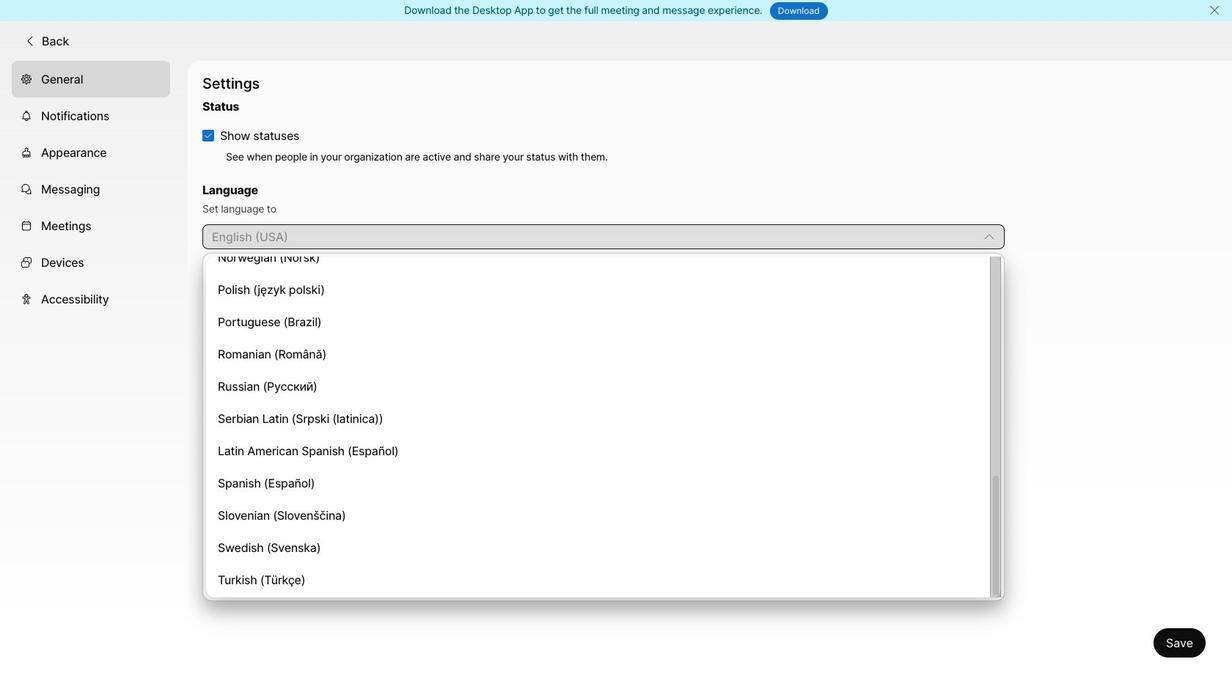Task type: vqa. For each thing, say whether or not it's contained in the screenshot.
All messages radio
no



Task type: describe. For each thing, give the bounding box(es) containing it.
general tab
[[12, 61, 170, 97]]

devices tab
[[12, 244, 170, 281]]

meetings tab
[[12, 207, 170, 244]]

cancel_16 image
[[1209, 4, 1220, 16]]

appearance tab
[[12, 134, 170, 171]]

messaging tab
[[12, 171, 170, 207]]

accessibility tab
[[12, 281, 170, 317]]



Task type: locate. For each thing, give the bounding box(es) containing it.
list box
[[206, 243, 1002, 597]]

notifications tab
[[12, 97, 170, 134]]

settings navigation
[[0, 61, 188, 681]]



